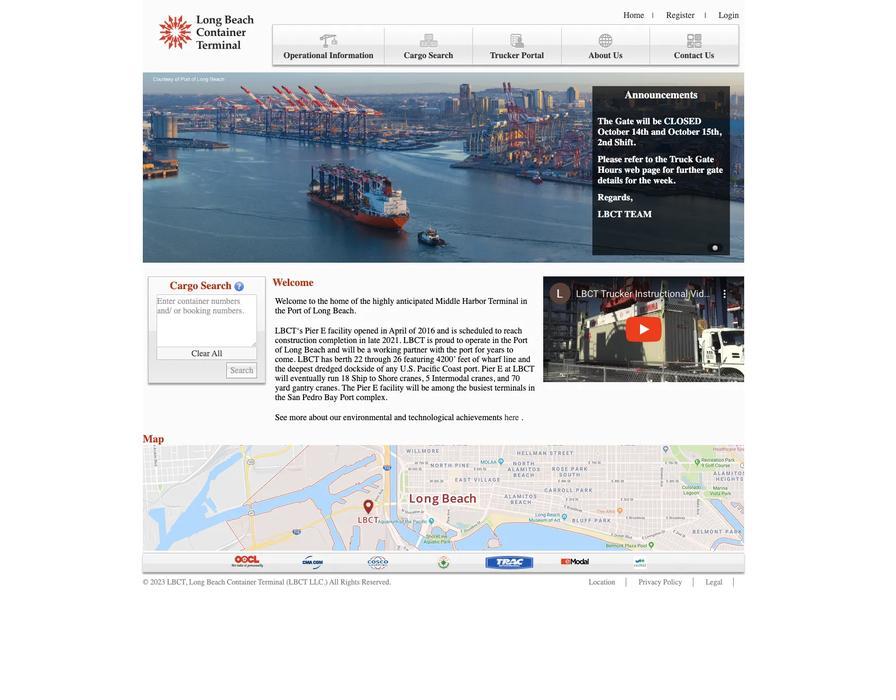Task type: vqa. For each thing, say whether or not it's contained in the screenshot.
2021.
yes



Task type: describe. For each thing, give the bounding box(es) containing it.
be inside the gate will be closed october 14th and october 15th, 2nd shift.
[[653, 116, 662, 126]]

0 horizontal spatial cargo search
[[170, 280, 232, 292]]

trucker portal
[[490, 51, 544, 60]]

1 horizontal spatial facility
[[380, 384, 404, 393]]

contact us
[[674, 51, 714, 60]]

in left the late
[[359, 336, 366, 345]]

late
[[368, 336, 380, 345]]

please refer to the truck gate hours web page for further gate details for the week.
[[598, 154, 723, 186]]

see
[[275, 413, 287, 423]]

pedro
[[302, 393, 322, 403]]

april
[[389, 326, 407, 336]]

coast
[[442, 365, 462, 374]]

technological
[[409, 413, 454, 423]]

gantry
[[292, 384, 314, 393]]

the right among
[[457, 384, 467, 393]]

1 vertical spatial search
[[201, 280, 232, 292]]

operational information link
[[273, 28, 385, 65]]

policy
[[663, 578, 682, 587]]

the left port on the right
[[447, 345, 457, 355]]

5
[[426, 374, 430, 384]]

cranes.
[[316, 384, 340, 393]]

2 horizontal spatial for
[[663, 165, 674, 175]]

all inside button
[[212, 349, 222, 358]]

the inside the gate will be closed october 14th and october 15th, 2nd shift.
[[598, 116, 613, 126]]

environmental
[[343, 413, 392, 423]]

dredged
[[315, 365, 342, 374]]

cargo search inside 'link'
[[404, 51, 453, 60]]

will left a
[[342, 345, 355, 355]]

team
[[625, 209, 652, 220]]

lbct right at
[[513, 365, 535, 374]]

will down come.
[[275, 374, 288, 384]]

us for about us
[[613, 51, 623, 60]]

of right the home
[[351, 297, 358, 306]]

gate inside please refer to the truck gate hours web page for further gate details for the week.
[[695, 154, 714, 165]]

welcome for welcome
[[272, 277, 314, 289]]

truck
[[670, 154, 693, 165]]

2 horizontal spatial port
[[514, 336, 528, 345]]

2 vertical spatial be
[[421, 384, 429, 393]]

working
[[373, 345, 401, 355]]

middle
[[436, 297, 460, 306]]

to right ship
[[369, 374, 376, 384]]

announcements
[[625, 89, 698, 101]]

clear all
[[191, 349, 222, 358]]

1 vertical spatial all
[[329, 578, 339, 587]]

lbct left has
[[298, 355, 319, 365]]

llc.)
[[309, 578, 328, 587]]

lbct team
[[598, 209, 652, 220]]

of down lbct's at the top
[[275, 345, 282, 355]]

will left 5
[[406, 384, 419, 393]]

at
[[505, 365, 511, 374]]

the up yard
[[275, 365, 285, 374]]

shift.
[[615, 137, 636, 148]]

70
[[512, 374, 520, 384]]

privacy
[[639, 578, 662, 587]]

welcome to the home of the highly anticipated middle harbor terminal in the port of long beach.
[[275, 297, 527, 316]]

beach inside lbct's pier e facility opened in april of 2016 and is scheduled to reach construction completion in late 2021.  lbct is proud to operate in the port of long beach and will be a working partner with the port for years to come.  lbct has berth 22 through 26 featuring 4200' feet of wharf line and the deepest dredged dockside of any u.s. pacific coast port. pier e at lbct will eventually run 18 ship to shore cranes, 5 intermodal cranes, and 70 yard gantry cranes. the pier e facility will be among the busiest terminals in the san pedro bay port complex.
[[304, 345, 325, 355]]

2nd
[[598, 137, 613, 148]]

welcome for welcome to the home of the highly anticipated middle harbor terminal in the port of long beach.
[[275, 297, 307, 306]]

the up line
[[501, 336, 511, 345]]

26
[[393, 355, 402, 365]]

about
[[309, 413, 328, 423]]

1 vertical spatial cargo
[[170, 280, 198, 292]]

legal
[[706, 578, 723, 587]]

trucker
[[490, 51, 520, 60]]

further
[[677, 165, 705, 175]]

0 horizontal spatial is
[[427, 336, 433, 345]]

see more about our environmental and technological achievements here .
[[275, 413, 523, 423]]

construction
[[275, 336, 317, 345]]

come.
[[275, 355, 296, 365]]

san
[[288, 393, 300, 403]]

page
[[642, 165, 661, 175]]

2 | from the left
[[705, 11, 706, 20]]

information
[[329, 51, 374, 60]]

lbct's pier e facility opened in april of 2016 and is scheduled to reach construction completion in late 2021.  lbct is proud to operate in the port of long beach and will be a working partner with the port for years to come.  lbct has berth 22 through 26 featuring 4200' feet of wharf line and the deepest dredged dockside of any u.s. pacific coast port. pier e at lbct will eventually run 18 ship to shore cranes, 5 intermodal cranes, and 70 yard gantry cranes. the pier e facility will be among the busiest terminals in the san pedro bay port complex.
[[275, 326, 535, 403]]

reach
[[504, 326, 522, 336]]

1 horizontal spatial for
[[625, 175, 637, 186]]

in right operate
[[492, 336, 499, 345]]

deepest
[[288, 365, 313, 374]]

contact
[[674, 51, 703, 60]]

a
[[367, 345, 371, 355]]

our
[[330, 413, 341, 423]]

proud
[[435, 336, 455, 345]]

1 vertical spatial be
[[357, 345, 365, 355]]

lbct's
[[275, 326, 303, 336]]

the up lbct's at the top
[[275, 306, 285, 316]]

(lbct
[[286, 578, 308, 587]]

privacy policy
[[639, 578, 682, 587]]

of left the any on the left of page
[[377, 365, 384, 374]]

1 october from the left
[[598, 126, 630, 137]]

years
[[487, 345, 505, 355]]

wharf
[[482, 355, 501, 365]]

cargo inside 'link'
[[404, 51, 427, 60]]

location
[[589, 578, 615, 587]]

for inside lbct's pier e facility opened in april of 2016 and is scheduled to reach construction completion in late 2021.  lbct is proud to operate in the port of long beach and will be a working partner with the port for years to come.  lbct has berth 22 through 26 featuring 4200' feet of wharf line and the deepest dredged dockside of any u.s. pacific coast port. pier e at lbct will eventually run 18 ship to shore cranes, 5 intermodal cranes, and 70 yard gantry cranes. the pier e facility will be among the busiest terminals in the san pedro bay port complex.
[[475, 345, 485, 355]]

2 vertical spatial pier
[[357, 384, 371, 393]]

about us link
[[562, 28, 650, 65]]

the left 'truck'
[[655, 154, 667, 165]]

please
[[598, 154, 622, 165]]

among
[[432, 384, 455, 393]]

any
[[386, 365, 398, 374]]

2 vertical spatial e
[[373, 384, 378, 393]]

u.s.
[[400, 365, 415, 374]]

intermodal
[[432, 374, 469, 384]]

gate
[[707, 165, 723, 175]]

and left 70
[[497, 374, 509, 384]]

ship
[[352, 374, 367, 384]]

.
[[521, 413, 523, 423]]

to inside please refer to the truck gate hours web page for further gate details for the week.
[[645, 154, 653, 165]]

and right 2016
[[437, 326, 449, 336]]

feet
[[458, 355, 470, 365]]

reserved.
[[362, 578, 391, 587]]

with
[[430, 345, 445, 355]]

lbct,
[[167, 578, 187, 587]]

1 vertical spatial terminal
[[258, 578, 284, 587]]

location link
[[589, 578, 615, 587]]

the inside lbct's pier e facility opened in april of 2016 and is scheduled to reach construction completion in late 2021.  lbct is proud to operate in the port of long beach and will be a working partner with the port for years to come.  lbct has berth 22 through 26 featuring 4200' feet of wharf line and the deepest dredged dockside of any u.s. pacific coast port. pier e at lbct will eventually run 18 ship to shore cranes, 5 intermodal cranes, and 70 yard gantry cranes. the pier e facility will be among the busiest terminals in the san pedro bay port complex.
[[342, 384, 355, 393]]

1 vertical spatial pier
[[482, 365, 495, 374]]

the left highly
[[360, 297, 371, 306]]

legal link
[[706, 578, 723, 587]]

terminal inside welcome to the home of the highly anticipated middle harbor terminal in the port of long beach.
[[488, 297, 519, 306]]

featuring
[[404, 355, 434, 365]]

us for contact us
[[705, 51, 714, 60]]

cargo search link
[[385, 28, 473, 65]]



Task type: locate. For each thing, give the bounding box(es) containing it.
2 horizontal spatial e
[[497, 365, 503, 374]]

1 horizontal spatial october
[[668, 126, 700, 137]]

to left reach
[[495, 326, 502, 336]]

and right line
[[518, 355, 531, 365]]

2 vertical spatial long
[[189, 578, 205, 587]]

line
[[504, 355, 516, 365]]

will
[[636, 116, 650, 126], [342, 345, 355, 355], [275, 374, 288, 384], [406, 384, 419, 393]]

pier right lbct's at the top
[[305, 326, 319, 336]]

2016
[[418, 326, 435, 336]]

trucker portal link
[[473, 28, 562, 65]]

4200'
[[436, 355, 456, 365]]

1 horizontal spatial pier
[[357, 384, 371, 393]]

None submit
[[227, 363, 257, 379]]

cranes, down wharf at the bottom right of the page
[[471, 374, 495, 384]]

1 vertical spatial gate
[[695, 154, 714, 165]]

2023
[[150, 578, 165, 587]]

1 horizontal spatial the
[[598, 116, 613, 126]]

to right refer
[[645, 154, 653, 165]]

welcome
[[272, 277, 314, 289], [275, 297, 307, 306]]

1 horizontal spatial cranes,
[[471, 374, 495, 384]]

1 horizontal spatial cargo
[[404, 51, 427, 60]]

us inside "link"
[[613, 51, 623, 60]]

all right clear on the left of the page
[[212, 349, 222, 358]]

port right bay
[[340, 393, 354, 403]]

to
[[645, 154, 653, 165], [309, 297, 316, 306], [495, 326, 502, 336], [457, 336, 463, 345], [507, 345, 513, 355], [369, 374, 376, 384]]

0 vertical spatial the
[[598, 116, 613, 126]]

0 vertical spatial welcome
[[272, 277, 314, 289]]

for
[[663, 165, 674, 175], [625, 175, 637, 186], [475, 345, 485, 355]]

october up 'truck'
[[668, 126, 700, 137]]

and up the dredged
[[328, 345, 340, 355]]

search inside 'link'
[[429, 51, 453, 60]]

1 vertical spatial facility
[[380, 384, 404, 393]]

0 vertical spatial be
[[653, 116, 662, 126]]

1 horizontal spatial search
[[429, 51, 453, 60]]

port inside welcome to the home of the highly anticipated middle harbor terminal in the port of long beach.
[[288, 306, 302, 316]]

more
[[289, 413, 307, 423]]

gate up shift.
[[615, 116, 634, 126]]

of right feet at right bottom
[[473, 355, 480, 365]]

0 vertical spatial terminal
[[488, 297, 519, 306]]

operate
[[465, 336, 490, 345]]

pier down dockside
[[357, 384, 371, 393]]

18
[[341, 374, 350, 384]]

highly
[[373, 297, 394, 306]]

welcome inside welcome to the home of the highly anticipated middle harbor terminal in the port of long beach.
[[275, 297, 307, 306]]

terminal
[[488, 297, 519, 306], [258, 578, 284, 587]]

of up construction
[[304, 306, 311, 316]]

will down announcements
[[636, 116, 650, 126]]

port up lbct's at the top
[[288, 306, 302, 316]]

0 horizontal spatial the
[[342, 384, 355, 393]]

the gate will be closed october 14th and october 15th, 2nd shift.
[[598, 116, 722, 148]]

0 vertical spatial e
[[321, 326, 326, 336]]

lbct up featuring
[[403, 336, 425, 345]]

1 horizontal spatial long
[[284, 345, 302, 355]]

port
[[459, 345, 473, 355]]

shore
[[378, 374, 398, 384]]

complex.
[[356, 393, 387, 403]]

october up please at top
[[598, 126, 630, 137]]

be left among
[[421, 384, 429, 393]]

| right home link
[[652, 11, 654, 20]]

1 vertical spatial long
[[284, 345, 302, 355]]

busiest
[[469, 384, 493, 393]]

here
[[505, 413, 519, 423]]

1 horizontal spatial gate
[[695, 154, 714, 165]]

bay
[[324, 393, 338, 403]]

portal
[[522, 51, 544, 60]]

0 horizontal spatial facility
[[328, 326, 352, 336]]

be left a
[[357, 345, 365, 355]]

0 vertical spatial all
[[212, 349, 222, 358]]

2 horizontal spatial pier
[[482, 365, 495, 374]]

0 horizontal spatial for
[[475, 345, 485, 355]]

1 vertical spatial cargo search
[[170, 280, 232, 292]]

Enter container numbers and/ or booking numbers. text field
[[157, 295, 257, 348]]

in inside welcome to the home of the highly anticipated middle harbor terminal in the port of long beach.
[[521, 297, 527, 306]]

|
[[652, 11, 654, 20], [705, 11, 706, 20]]

0 vertical spatial pier
[[305, 326, 319, 336]]

© 2023 lbct, long beach container terminal (lbct llc.) all rights reserved.
[[143, 578, 391, 587]]

facility down beach.
[[328, 326, 352, 336]]

partner
[[403, 345, 427, 355]]

15th,
[[702, 126, 722, 137]]

to inside welcome to the home of the highly anticipated middle harbor terminal in the port of long beach.
[[309, 297, 316, 306]]

0 horizontal spatial search
[[201, 280, 232, 292]]

1 horizontal spatial cargo search
[[404, 51, 453, 60]]

2 cranes, from the left
[[471, 374, 495, 384]]

dockside
[[344, 365, 375, 374]]

for right details
[[625, 175, 637, 186]]

0 vertical spatial long
[[313, 306, 331, 316]]

all right llc.)
[[329, 578, 339, 587]]

closed
[[664, 116, 701, 126]]

scheduled
[[459, 326, 493, 336]]

port.
[[464, 365, 480, 374]]

long left beach.
[[313, 306, 331, 316]]

regards,​
[[598, 192, 632, 203]]

port up line
[[514, 336, 528, 345]]

terminal left (lbct
[[258, 578, 284, 587]]

operational
[[284, 51, 327, 60]]

0 horizontal spatial port
[[288, 306, 302, 316]]

to right years
[[507, 345, 513, 355]]

rights
[[341, 578, 360, 587]]

0 vertical spatial cargo
[[404, 51, 427, 60]]

home link
[[624, 11, 644, 20]]

1 horizontal spatial |
[[705, 11, 706, 20]]

privacy policy link
[[639, 578, 682, 587]]

0 horizontal spatial be
[[357, 345, 365, 355]]

22
[[354, 355, 363, 365]]

0 vertical spatial search
[[429, 51, 453, 60]]

1 horizontal spatial us
[[705, 51, 714, 60]]

be left the closed
[[653, 116, 662, 126]]

is left 'proud'
[[427, 336, 433, 345]]

gate inside the gate will be closed october 14th and october 15th, 2nd shift.
[[615, 116, 634, 126]]

menu bar containing operational information
[[272, 24, 739, 65]]

long right "lbct,"
[[189, 578, 205, 587]]

of left 2016
[[409, 326, 416, 336]]

0 vertical spatial beach
[[304, 345, 325, 355]]

us right contact
[[705, 51, 714, 60]]

0 horizontal spatial terminal
[[258, 578, 284, 587]]

0 vertical spatial gate
[[615, 116, 634, 126]]

1 horizontal spatial terminal
[[488, 297, 519, 306]]

0 horizontal spatial october
[[598, 126, 630, 137]]

terminal right harbor
[[488, 297, 519, 306]]

e left at
[[497, 365, 503, 374]]

1 vertical spatial welcome
[[275, 297, 307, 306]]

1 vertical spatial port
[[514, 336, 528, 345]]

here link
[[505, 413, 519, 423]]

is
[[451, 326, 457, 336], [427, 336, 433, 345]]

0 horizontal spatial |
[[652, 11, 654, 20]]

refer
[[624, 154, 643, 165]]

the
[[598, 116, 613, 126], [342, 384, 355, 393]]

the left "week."
[[639, 175, 651, 186]]

1 vertical spatial the
[[342, 384, 355, 393]]

0 horizontal spatial gate
[[615, 116, 634, 126]]

2 horizontal spatial be
[[653, 116, 662, 126]]

week.
[[654, 175, 676, 186]]

anticipated
[[396, 297, 434, 306]]

1 us from the left
[[613, 51, 623, 60]]

1 horizontal spatial beach
[[304, 345, 325, 355]]

the right run at the bottom left
[[342, 384, 355, 393]]

container
[[227, 578, 256, 587]]

beach up the dredged
[[304, 345, 325, 355]]

us right about
[[613, 51, 623, 60]]

14th and
[[632, 126, 666, 137]]

0 horizontal spatial cargo
[[170, 280, 198, 292]]

operational information
[[284, 51, 374, 60]]

register link
[[666, 11, 695, 20]]

for right page
[[663, 165, 674, 175]]

the left the home
[[318, 297, 328, 306]]

yard
[[275, 384, 290, 393]]

0 vertical spatial cargo search
[[404, 51, 453, 60]]

cranes, left 5
[[400, 374, 424, 384]]

pier right port.
[[482, 365, 495, 374]]

facility down the any on the left of page
[[380, 384, 404, 393]]

1 horizontal spatial all
[[329, 578, 339, 587]]

e up has
[[321, 326, 326, 336]]

clear all button
[[157, 348, 257, 360]]

to left the home
[[309, 297, 316, 306]]

2 horizontal spatial long
[[313, 306, 331, 316]]

long inside lbct's pier e facility opened in april of 2016 and is scheduled to reach construction completion in late 2021.  lbct is proud to operate in the port of long beach and will be a working partner with the port for years to come.  lbct has berth 22 through 26 featuring 4200' feet of wharf line and the deepest dredged dockside of any u.s. pacific coast port. pier e at lbct will eventually run 18 ship to shore cranes, 5 intermodal cranes, and 70 yard gantry cranes. the pier e facility will be among the busiest terminals in the san pedro bay port complex.
[[284, 345, 302, 355]]

long inside welcome to the home of the highly anticipated middle harbor terminal in the port of long beach.
[[313, 306, 331, 316]]

0 horizontal spatial us
[[613, 51, 623, 60]]

2 october from the left
[[668, 126, 700, 137]]

will inside the gate will be closed october 14th and october 15th, 2nd shift.
[[636, 116, 650, 126]]

opened
[[354, 326, 379, 336]]

0 vertical spatial port
[[288, 306, 302, 316]]

1 cranes, from the left
[[400, 374, 424, 384]]

e left shore
[[373, 384, 378, 393]]

1 vertical spatial beach
[[207, 578, 225, 587]]

is left scheduled
[[451, 326, 457, 336]]

0 horizontal spatial long
[[189, 578, 205, 587]]

web
[[624, 165, 640, 175]]

for right port on the right
[[475, 345, 485, 355]]

gate right 'truck'
[[695, 154, 714, 165]]

beach left container at the bottom
[[207, 578, 225, 587]]

1 vertical spatial e
[[497, 365, 503, 374]]

and left technological
[[394, 413, 407, 423]]

home
[[330, 297, 349, 306]]

eventually
[[290, 374, 326, 384]]

in up reach
[[521, 297, 527, 306]]

2 us from the left
[[705, 51, 714, 60]]

long down lbct's at the top
[[284, 345, 302, 355]]

in right 70
[[528, 384, 535, 393]]

us
[[613, 51, 623, 60], [705, 51, 714, 60]]

2 vertical spatial port
[[340, 393, 354, 403]]

map
[[143, 433, 164, 445]]

1 horizontal spatial be
[[421, 384, 429, 393]]

1 horizontal spatial e
[[373, 384, 378, 393]]

clear
[[191, 349, 210, 358]]

to right 'proud'
[[457, 336, 463, 345]]

0 horizontal spatial beach
[[207, 578, 225, 587]]

has
[[321, 355, 333, 365]]

0 horizontal spatial e
[[321, 326, 326, 336]]

in
[[521, 297, 527, 306], [381, 326, 387, 336], [359, 336, 366, 345], [492, 336, 499, 345], [528, 384, 535, 393]]

| left login in the right of the page
[[705, 11, 706, 20]]

2021.
[[382, 336, 401, 345]]

0 horizontal spatial cranes,
[[400, 374, 424, 384]]

0 vertical spatial facility
[[328, 326, 352, 336]]

lbct down regards,​
[[598, 209, 623, 220]]

in right the late
[[381, 326, 387, 336]]

0 horizontal spatial pier
[[305, 326, 319, 336]]

menu bar
[[272, 24, 739, 65]]

completion
[[319, 336, 357, 345]]

0 horizontal spatial all
[[212, 349, 222, 358]]

run
[[328, 374, 339, 384]]

the up 2nd in the top of the page
[[598, 116, 613, 126]]

1 horizontal spatial port
[[340, 393, 354, 403]]

1 horizontal spatial is
[[451, 326, 457, 336]]

berth
[[335, 355, 352, 365]]

pacific
[[417, 365, 440, 374]]

1 | from the left
[[652, 11, 654, 20]]

the left san
[[275, 393, 285, 403]]



